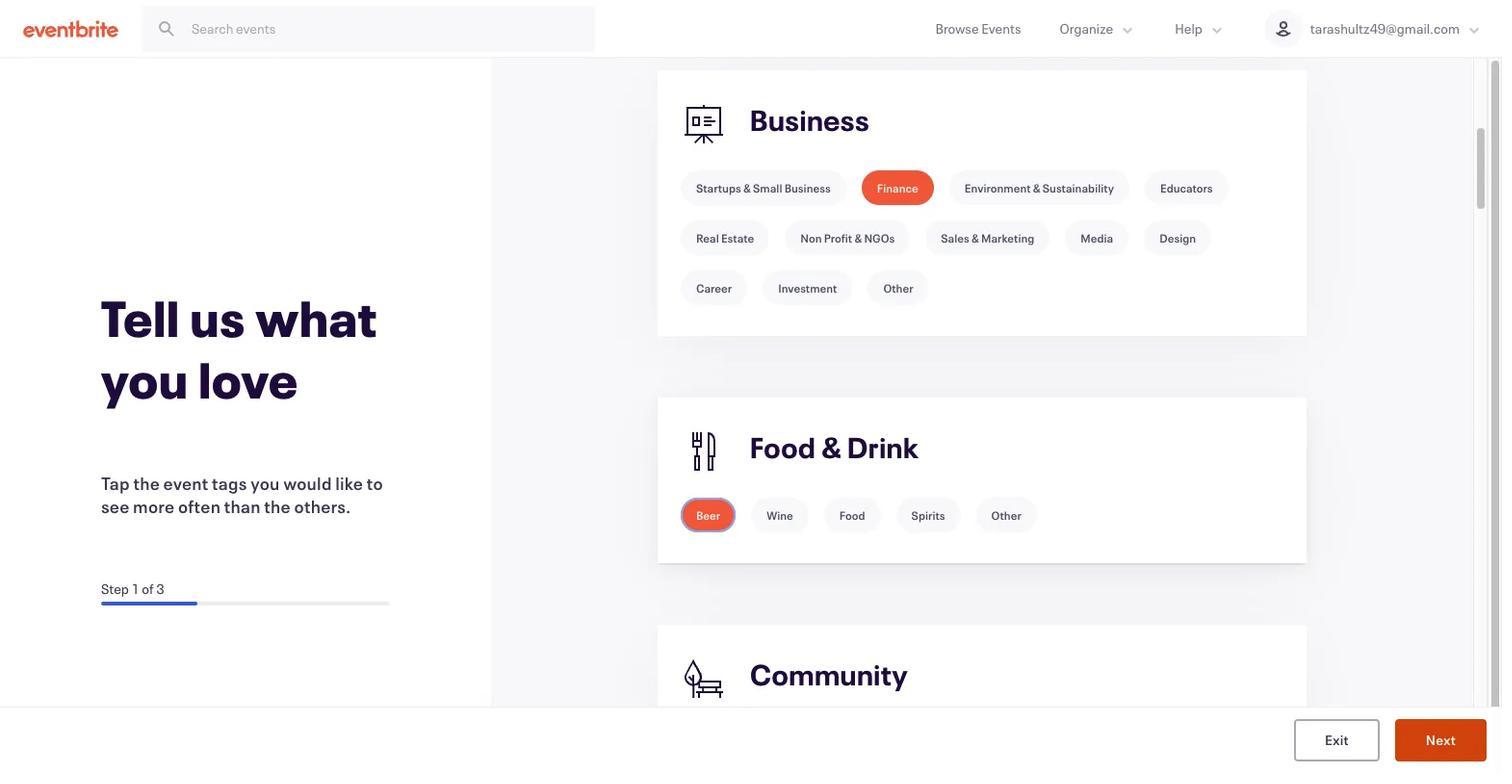 Task type: vqa. For each thing, say whether or not it's contained in the screenshot.
Sales & Marketing button
yes



Task type: describe. For each thing, give the bounding box(es) containing it.
sustainability
[[1043, 180, 1115, 196]]

see
[[101, 495, 130, 518]]

browse events link
[[917, 0, 1041, 57]]

browse
[[936, 19, 979, 38]]

exit
[[1326, 731, 1350, 749]]

0 vertical spatial other button
[[868, 271, 929, 305]]

would
[[283, 472, 332, 495]]

environment & sustainability
[[965, 180, 1115, 196]]

tap the event tags you would like to see more often than the others.
[[101, 472, 383, 518]]

wine
[[767, 508, 794, 523]]

startups & small business
[[696, 180, 831, 196]]

real
[[696, 230, 719, 246]]

& for environment & sustainability
[[1033, 180, 1041, 196]]

non profit & ngos
[[801, 230, 895, 246]]

ngos
[[865, 230, 895, 246]]

tarashultz49@gmail.com
[[1311, 19, 1461, 38]]

design button
[[1145, 221, 1212, 255]]

like
[[335, 472, 363, 495]]

spirits
[[912, 508, 946, 523]]

often
[[178, 495, 221, 518]]

sales & marketing button
[[926, 221, 1050, 255]]

what
[[256, 285, 378, 351]]

next
[[1427, 731, 1457, 749]]

community
[[750, 656, 909, 694]]

& for food & drink
[[822, 429, 842, 467]]

profit
[[824, 230, 853, 246]]

finance button
[[862, 171, 934, 205]]

progressbar image
[[101, 602, 197, 606]]

exit button
[[1295, 720, 1380, 762]]

tarashultz49@gmail.com link
[[1246, 0, 1503, 57]]

educators
[[1161, 180, 1214, 196]]

0 vertical spatial business
[[750, 102, 870, 139]]

investment
[[779, 280, 838, 296]]

0 horizontal spatial the
[[133, 472, 160, 495]]

non profit & ngos button
[[785, 221, 911, 255]]

events
[[982, 19, 1022, 38]]

design
[[1160, 230, 1197, 246]]

drink
[[848, 429, 919, 467]]

event
[[163, 472, 209, 495]]

1 horizontal spatial the
[[264, 495, 291, 518]]

organize link
[[1041, 0, 1156, 57]]

tags
[[212, 472, 247, 495]]

sales & marketing
[[942, 230, 1035, 246]]



Task type: locate. For each thing, give the bounding box(es) containing it.
1 vertical spatial you
[[251, 472, 280, 495]]

media button
[[1066, 221, 1129, 255]]

us
[[190, 285, 246, 351]]

career
[[696, 280, 732, 296]]

business right small in the right top of the page
[[785, 180, 831, 196]]

3
[[156, 580, 164, 598]]

investment button
[[763, 271, 853, 305]]

eventbrite image
[[23, 19, 119, 38]]

the right than
[[264, 495, 291, 518]]

startups & small business button
[[681, 171, 847, 205]]

other button down ngos
[[868, 271, 929, 305]]

organize
[[1060, 19, 1114, 38]]

&
[[744, 180, 751, 196], [1033, 180, 1041, 196], [855, 230, 862, 246], [972, 230, 980, 246], [822, 429, 842, 467]]

real estate button
[[681, 221, 770, 255]]

business
[[750, 102, 870, 139], [785, 180, 831, 196]]

help link
[[1156, 0, 1246, 57]]

0 vertical spatial food
[[750, 429, 816, 467]]

other button right spirits "button"
[[977, 498, 1037, 533]]

business inside startups & small business button
[[785, 180, 831, 196]]

1 horizontal spatial other button
[[977, 498, 1037, 533]]

1 horizontal spatial other
[[992, 508, 1022, 523]]

1 vertical spatial other
[[992, 508, 1022, 523]]

finance
[[878, 180, 919, 196]]

1 horizontal spatial you
[[251, 472, 280, 495]]

food inside button
[[840, 508, 866, 523]]

of
[[142, 580, 154, 598]]

others.
[[294, 495, 351, 518]]

career button
[[681, 271, 748, 305]]

& right profit
[[855, 230, 862, 246]]

& right environment on the top right of the page
[[1033, 180, 1041, 196]]

0 horizontal spatial food
[[750, 429, 816, 467]]

other button
[[868, 271, 929, 305], [977, 498, 1037, 533]]

food up wine
[[750, 429, 816, 467]]

media
[[1081, 230, 1114, 246]]

spirits button
[[897, 498, 961, 533]]

step
[[101, 580, 129, 598]]

0 vertical spatial you
[[101, 347, 189, 412]]

& inside environment & sustainability button
[[1033, 180, 1041, 196]]

startups
[[696, 180, 742, 196]]

love
[[199, 347, 299, 412]]

you
[[101, 347, 189, 412], [251, 472, 280, 495]]

1 horizontal spatial food
[[840, 508, 866, 523]]

business up small in the right top of the page
[[750, 102, 870, 139]]

1 vertical spatial business
[[785, 180, 831, 196]]

you left us
[[101, 347, 189, 412]]

wine button
[[752, 498, 809, 533]]

& right sales
[[972, 230, 980, 246]]

0 horizontal spatial other
[[884, 280, 914, 296]]

0 horizontal spatial other button
[[868, 271, 929, 305]]

& inside sales & marketing button
[[972, 230, 980, 246]]

real estate
[[696, 230, 755, 246]]

you right the tags
[[251, 472, 280, 495]]

food for food & drink
[[750, 429, 816, 467]]

other for top other button
[[884, 280, 914, 296]]

the right tap
[[133, 472, 160, 495]]

you inside tell us what you love
[[101, 347, 189, 412]]

environment & sustainability button
[[950, 171, 1130, 205]]

& inside startups & small business button
[[744, 180, 751, 196]]

food & drink
[[750, 429, 919, 467]]

you inside "tap the event tags you would like to see more often than the others."
[[251, 472, 280, 495]]

the
[[133, 472, 160, 495], [264, 495, 291, 518]]

1 vertical spatial food
[[840, 508, 866, 523]]

progressbar progress bar
[[101, 602, 390, 606]]

other down ngos
[[884, 280, 914, 296]]

marketing
[[982, 230, 1035, 246]]

& left small in the right top of the page
[[744, 180, 751, 196]]

than
[[224, 495, 261, 518]]

more
[[133, 495, 175, 518]]

tell
[[101, 285, 180, 351]]

environment
[[965, 180, 1031, 196]]

to
[[367, 472, 383, 495]]

0 vertical spatial other
[[884, 280, 914, 296]]

beer button
[[681, 498, 736, 533]]

sales
[[942, 230, 970, 246]]

1 vertical spatial other button
[[977, 498, 1037, 533]]

food
[[750, 429, 816, 467], [840, 508, 866, 523]]

food down food & drink
[[840, 508, 866, 523]]

educators button
[[1145, 171, 1229, 205]]

beer
[[696, 508, 721, 523]]

estate
[[722, 230, 755, 246]]

small
[[753, 180, 783, 196]]

food button
[[824, 498, 881, 533]]

& left drink on the right of page
[[822, 429, 842, 467]]

other right spirits "button"
[[992, 508, 1022, 523]]

& for startups & small business
[[744, 180, 751, 196]]

tap
[[101, 472, 130, 495]]

1
[[131, 580, 140, 598]]

step 1 of 3
[[101, 580, 164, 598]]

help
[[1176, 19, 1203, 38]]

other
[[884, 280, 914, 296], [992, 508, 1022, 523]]

browse events
[[936, 19, 1022, 38]]

tell us what you love
[[101, 285, 378, 412]]

next button
[[1396, 720, 1488, 762]]

other for the bottom other button
[[992, 508, 1022, 523]]

food for food
[[840, 508, 866, 523]]

& inside non profit & ngos button
[[855, 230, 862, 246]]

non
[[801, 230, 822, 246]]

& for sales & marketing
[[972, 230, 980, 246]]

0 horizontal spatial you
[[101, 347, 189, 412]]



